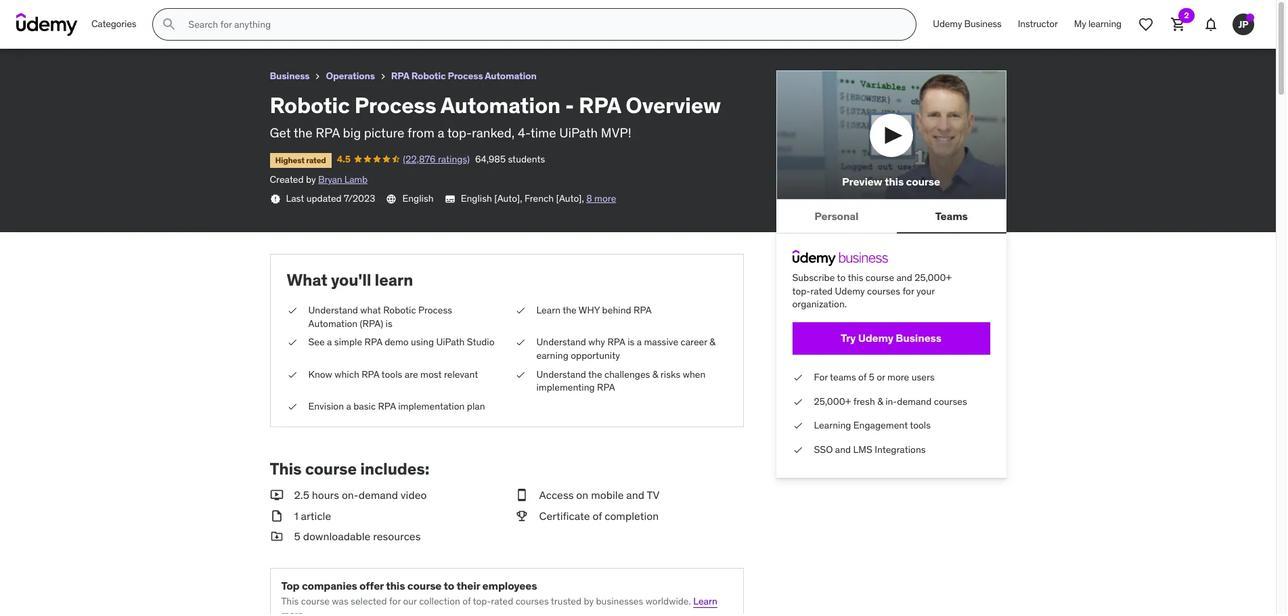Task type: locate. For each thing, give the bounding box(es) containing it.
5 down 1
[[294, 529, 300, 543]]

course language image
[[386, 193, 397, 204]]

to down udemy business image
[[837, 272, 846, 284]]

students right submit search image at the left
[[212, 23, 250, 35]]

1 horizontal spatial tools
[[910, 419, 931, 431]]

courses
[[867, 285, 900, 297], [934, 395, 967, 407], [516, 595, 549, 608]]

understand up earning
[[536, 336, 586, 348]]

notifications image
[[1203, 16, 1219, 32]]

the for learn
[[563, 304, 577, 316]]

0 horizontal spatial this
[[386, 579, 405, 593]]

risks
[[661, 368, 681, 380]]

course up teams
[[906, 175, 940, 188]]

1 vertical spatial udemy
[[835, 285, 865, 297]]

2 vertical spatial understand
[[536, 368, 586, 380]]

courses inside subscribe to this course and 25,000+ top‑rated udemy courses for your organization.
[[867, 285, 900, 297]]

1 vertical spatial more
[[888, 371, 909, 383]]

udemy business image
[[792, 250, 888, 266]]

-
[[160, 6, 165, 20], [565, 91, 574, 119]]

bryan lamb link
[[318, 173, 368, 186]]

xsmall image for know which rpa tools are most relevant
[[287, 368, 298, 381]]

automation inside rpa robotic process automation link
[[485, 70, 537, 82]]

business
[[964, 18, 1002, 30], [270, 70, 310, 82], [896, 331, 942, 345]]

1 vertical spatial this
[[848, 272, 863, 284]]

more right or
[[888, 371, 909, 383]]

implementation
[[398, 400, 465, 412]]

the
[[294, 125, 313, 141], [563, 304, 577, 316], [588, 368, 602, 380]]

1 vertical spatial 64,985 students
[[475, 153, 545, 165]]

&
[[710, 336, 716, 348], [652, 368, 658, 380], [877, 395, 883, 407]]

to inside subscribe to this course and 25,000+ top‑rated udemy courses for your organization.
[[837, 272, 846, 284]]

uipath inside robotic process automation - rpa overview get the rpa big picture from a top-ranked, 4-time uipath mvp!
[[559, 125, 598, 141]]

0 vertical spatial tools
[[382, 368, 402, 380]]

categories button
[[83, 8, 144, 41]]

learn
[[536, 304, 561, 316], [693, 595, 717, 608]]

this up 2.5
[[270, 459, 302, 479]]

0 horizontal spatial -
[[160, 6, 165, 20]]

worldwide.
[[646, 595, 691, 608]]

[auto], french
[[494, 192, 554, 204]]

1 horizontal spatial learn
[[693, 595, 717, 608]]

process inside robotic process automation - rpa overview get the rpa big picture from a top-ranked, 4-time uipath mvp!
[[354, 91, 436, 119]]

top- inside robotic process automation - rpa overview get the rpa big picture from a top-ranked, 4-time uipath mvp!
[[447, 125, 472, 141]]

understand inside understand why rpa is a massive career & earning opportunity
[[536, 336, 586, 348]]

0 vertical spatial highest
[[16, 25, 46, 35]]

and right sso
[[835, 443, 851, 455]]

0 horizontal spatial courses
[[516, 595, 549, 608]]

xsmall image for learn
[[515, 304, 526, 317]]

small image for 2.5 hours on-demand video
[[270, 508, 283, 523]]

1 horizontal spatial -
[[565, 91, 574, 119]]

0 vertical spatial 25,000+
[[915, 272, 952, 284]]

& left in- on the bottom right of the page
[[877, 395, 883, 407]]

implementing
[[536, 381, 595, 393]]

uipath right time
[[559, 125, 598, 141]]

0 horizontal spatial highest
[[16, 25, 46, 35]]

0 horizontal spatial learn
[[536, 304, 561, 316]]

of down access on mobile and tv
[[593, 509, 602, 522]]

last
[[286, 192, 304, 204]]

1 vertical spatial &
[[652, 368, 658, 380]]

7/2023
[[344, 192, 375, 204]]

0 horizontal spatial top-
[[447, 125, 472, 141]]

robotic
[[11, 6, 51, 20], [411, 70, 446, 82], [270, 91, 350, 119], [383, 304, 416, 316]]

learn the why behind rpa
[[536, 304, 652, 316]]

learning
[[814, 419, 851, 431]]

rated left categories dropdown button
[[47, 25, 67, 35]]

xsmall image left sso
[[792, 443, 803, 457]]

1 english from the left
[[402, 192, 434, 204]]

64,985
[[180, 23, 210, 35], [475, 153, 506, 165]]

udemy
[[933, 18, 962, 30], [835, 285, 865, 297], [858, 331, 894, 345]]

0 horizontal spatial 64,985
[[180, 23, 210, 35]]

udemy business
[[933, 18, 1002, 30]]

downloadable
[[303, 529, 370, 543]]

xsmall image for see a simple rpa demo using uipath studio
[[287, 336, 298, 349]]

& left risks
[[652, 368, 658, 380]]

small image
[[270, 508, 283, 523], [515, 508, 528, 523], [270, 529, 283, 544]]

demand
[[897, 395, 932, 407], [359, 488, 398, 502]]

top-
[[447, 125, 472, 141], [473, 595, 491, 608]]

to up collection
[[444, 579, 454, 593]]

envision a basic rpa implementation plan
[[308, 400, 485, 412]]

udemy inside "link"
[[858, 331, 894, 345]]

1 horizontal spatial demand
[[897, 395, 932, 407]]

which
[[335, 368, 359, 380]]

time
[[530, 125, 556, 141]]

small image left 'certificate'
[[515, 508, 528, 523]]

small image left 2.5
[[270, 487, 283, 503]]

- for robotic process automation - rpa overview
[[160, 6, 165, 20]]

instructor link
[[1010, 8, 1066, 41]]

courses down the users
[[934, 395, 967, 407]]

1 vertical spatial is
[[628, 336, 635, 348]]

highest rated
[[16, 25, 67, 35], [275, 155, 326, 165]]

- inside robotic process automation - rpa overview get the rpa big picture from a top-ranked, 4-time uipath mvp!
[[565, 91, 574, 119]]

0 vertical spatial rated
[[47, 25, 67, 35]]

a left massive
[[637, 336, 642, 348]]

created by bryan lamb
[[270, 173, 368, 186]]

course inside subscribe to this course and 25,000+ top‑rated udemy courses for your organization.
[[866, 272, 894, 284]]

4.5 up bryan lamb link
[[337, 153, 351, 165]]

of
[[858, 371, 867, 383], [593, 509, 602, 522], [463, 595, 471, 608]]

1 horizontal spatial uipath
[[559, 125, 598, 141]]

for
[[903, 285, 914, 297], [389, 595, 401, 608]]

more
[[594, 192, 616, 204], [888, 371, 909, 383], [281, 609, 303, 614]]

64,985 down ranked,
[[475, 153, 506, 165]]

0 vertical spatial to
[[837, 272, 846, 284]]

(22,876 ratings) down robotic process automation - rpa overview
[[107, 23, 174, 35]]

is right (rpa)
[[386, 317, 392, 330]]

preview this course button
[[776, 70, 1006, 200]]

0 vertical spatial (22,876
[[107, 23, 140, 35]]

0 vertical spatial highest rated
[[16, 25, 67, 35]]

1 horizontal spatial english
[[461, 192, 492, 204]]

2
[[1184, 10, 1189, 20]]

basic
[[354, 400, 376, 412]]

1 vertical spatial 4.5
[[337, 153, 351, 165]]

1 vertical spatial students
[[508, 153, 545, 165]]

business link
[[270, 68, 310, 84]]

small image left access
[[515, 487, 528, 503]]

overview inside robotic process automation - rpa overview get the rpa big picture from a top-ranked, 4-time uipath mvp!
[[626, 91, 721, 119]]

2 horizontal spatial business
[[964, 18, 1002, 30]]

2 vertical spatial business
[[896, 331, 942, 345]]

overview right submit search image at the left
[[191, 6, 239, 20]]

and left the tv
[[626, 488, 644, 502]]

2 horizontal spatial &
[[877, 395, 883, 407]]

learn for learn the why behind rpa
[[536, 304, 561, 316]]

2 horizontal spatial this
[[885, 175, 904, 188]]

0 vertical spatial by
[[306, 173, 316, 186]]

1 horizontal spatial highest rated
[[275, 155, 326, 165]]

the inside understand the challenges & risks when implementing rpa
[[588, 368, 602, 380]]

the left why
[[563, 304, 577, 316]]

rated up the created by bryan lamb at the top
[[306, 155, 326, 165]]

25,000+
[[915, 272, 952, 284], [814, 395, 851, 407]]

bryan
[[318, 173, 342, 186]]

automation up ranked,
[[441, 91, 561, 119]]

1 xsmall image from the top
[[515, 304, 526, 317]]

english right closed captions image
[[461, 192, 492, 204]]

career
[[681, 336, 707, 348]]

resources
[[373, 529, 421, 543]]

rpa inside understand why rpa is a massive career & earning opportunity
[[608, 336, 625, 348]]

overview for robotic process automation - rpa overview
[[191, 6, 239, 20]]

robotic inside understand what robotic process automation (rpa) is
[[383, 304, 416, 316]]

on
[[576, 488, 589, 502]]

0 vertical spatial this
[[270, 459, 302, 479]]

automation
[[97, 6, 158, 20], [485, 70, 537, 82], [441, 91, 561, 119], [308, 317, 358, 330]]

1 small image from the left
[[270, 487, 283, 503]]

the down the opportunity
[[588, 368, 602, 380]]

xsmall image
[[312, 71, 323, 82], [378, 71, 388, 82], [270, 193, 281, 204], [287, 304, 298, 317], [287, 336, 298, 349], [287, 368, 298, 381], [515, 368, 526, 381], [792, 371, 803, 384], [792, 395, 803, 408], [287, 400, 298, 413], [792, 419, 803, 432], [792, 443, 803, 457]]

tools left the are
[[382, 368, 402, 380]]

64,985 students right submit search image at the left
[[180, 23, 250, 35]]

see
[[308, 336, 325, 348]]

automation up robotic process automation - rpa overview get the rpa big picture from a top-ranked, 4-time uipath mvp!
[[485, 70, 537, 82]]

my learning
[[1074, 18, 1122, 30]]

0 horizontal spatial overview
[[191, 6, 239, 20]]

2 small image from the left
[[515, 487, 528, 503]]

teams
[[935, 209, 968, 222]]

by right trusted
[[584, 595, 594, 608]]

& right career
[[710, 336, 716, 348]]

video
[[401, 488, 427, 502]]

& inside understand why rpa is a massive career & earning opportunity
[[710, 336, 716, 348]]

xsmall image left learning
[[792, 419, 803, 432]]

big
[[343, 125, 361, 141]]

rated down employees
[[491, 595, 513, 608]]

why
[[589, 336, 605, 348]]

0 horizontal spatial 5
[[294, 529, 300, 543]]

demand down includes:
[[359, 488, 398, 502]]

1 vertical spatial business
[[270, 70, 310, 82]]

understand what robotic process automation (rpa) is
[[308, 304, 452, 330]]

2 vertical spatial udemy
[[858, 331, 894, 345]]

small image left 1
[[270, 508, 283, 523]]

business up get
[[270, 70, 310, 82]]

1 vertical spatial learn
[[693, 595, 717, 608]]

overview up mvp!
[[626, 91, 721, 119]]

the right get
[[294, 125, 313, 141]]

2 english from the left
[[461, 192, 492, 204]]

0 vertical spatial xsmall image
[[515, 304, 526, 317]]

business inside "link"
[[896, 331, 942, 345]]

learn
[[375, 270, 413, 291]]

top- right from
[[447, 125, 472, 141]]

courses left your
[[867, 285, 900, 297]]

learn right worldwide.
[[693, 595, 717, 608]]

1 horizontal spatial this
[[848, 272, 863, 284]]

more inside learn more
[[281, 609, 303, 614]]

automation inside understand what robotic process automation (rpa) is
[[308, 317, 358, 330]]

xsmall image for for teams of 5 or more users
[[792, 371, 803, 384]]

sso and lms integrations
[[814, 443, 926, 455]]

0 vertical spatial understand
[[308, 304, 358, 316]]

tab list containing personal
[[776, 200, 1006, 234]]

xsmall image for envision a basic rpa implementation plan
[[287, 400, 298, 413]]

small image up top
[[270, 529, 283, 544]]

rpa down challenges
[[597, 381, 615, 393]]

25,000+ inside subscribe to this course and 25,000+ top‑rated udemy courses for your organization.
[[915, 272, 952, 284]]

course down udemy business image
[[866, 272, 894, 284]]

1 vertical spatial the
[[563, 304, 577, 316]]

64,985 students down "4-"
[[475, 153, 545, 165]]

1 vertical spatial to
[[444, 579, 454, 593]]

xsmall image for 25,000+ fresh & in-demand courses
[[792, 395, 803, 408]]

more down top
[[281, 609, 303, 614]]

xsmall image left for
[[792, 371, 803, 384]]

xsmall image right business link
[[312, 71, 323, 82]]

0 horizontal spatial rated
[[47, 25, 67, 35]]

in-
[[886, 395, 897, 407]]

1 horizontal spatial small image
[[515, 487, 528, 503]]

udemy business link
[[925, 8, 1010, 41]]

courses down employees
[[516, 595, 549, 608]]

top
[[281, 579, 300, 593]]

0 vertical spatial demand
[[897, 395, 932, 407]]

1 vertical spatial and
[[835, 443, 851, 455]]

xsmall image left envision at the left bottom of the page
[[287, 400, 298, 413]]

understand down what you'll learn
[[308, 304, 358, 316]]

learn for learn more
[[693, 595, 717, 608]]

closed captions image
[[445, 193, 455, 204]]

(22,876 down robotic process automation - rpa overview
[[107, 23, 140, 35]]

for left your
[[903, 285, 914, 297]]

4.5 right udemy image
[[78, 23, 92, 35]]

english right 'course language' icon
[[402, 192, 434, 204]]

0 horizontal spatial more
[[281, 609, 303, 614]]

completion
[[605, 509, 659, 522]]

0 horizontal spatial 64,985 students
[[180, 23, 250, 35]]

1 vertical spatial highest rated
[[275, 155, 326, 165]]

1 vertical spatial -
[[565, 91, 574, 119]]

more right the 8
[[594, 192, 616, 204]]

1 vertical spatial demand
[[359, 488, 398, 502]]

0 vertical spatial the
[[294, 125, 313, 141]]

1 vertical spatial by
[[584, 595, 594, 608]]

0 vertical spatial (22,876 ratings)
[[107, 23, 174, 35]]

xsmall image down what
[[287, 304, 298, 317]]

more for or
[[888, 371, 909, 383]]

1 vertical spatial courses
[[934, 395, 967, 407]]

25,000+ up learning
[[814, 395, 851, 407]]

xsmall image left know
[[287, 368, 298, 381]]

1 vertical spatial (22,876
[[403, 153, 436, 165]]

a right from
[[438, 125, 444, 141]]

for left our
[[389, 595, 401, 608]]

process
[[54, 6, 95, 20], [448, 70, 483, 82], [354, 91, 436, 119], [418, 304, 452, 316]]

2 vertical spatial the
[[588, 368, 602, 380]]

course up the hours
[[305, 459, 357, 479]]

4-
[[518, 125, 530, 141]]

0 vertical spatial for
[[903, 285, 914, 297]]

process inside understand what robotic process automation (rpa) is
[[418, 304, 452, 316]]

1 horizontal spatial rated
[[306, 155, 326, 165]]

business up the users
[[896, 331, 942, 345]]

xsmall image left last
[[270, 193, 281, 204]]

learn left why
[[536, 304, 561, 316]]

0 horizontal spatial students
[[212, 23, 250, 35]]

25,000+ up your
[[915, 272, 952, 284]]

0 vertical spatial uipath
[[559, 125, 598, 141]]

xsmall image left 'see'
[[287, 336, 298, 349]]

small image
[[270, 487, 283, 503], [515, 487, 528, 503]]

this up our
[[386, 579, 405, 593]]

learn inside learn more
[[693, 595, 717, 608]]

a inside robotic process automation - rpa overview get the rpa big picture from a top-ranked, 4-time uipath mvp!
[[438, 125, 444, 141]]

the inside robotic process automation - rpa overview get the rpa big picture from a top-ranked, 4-time uipath mvp!
[[294, 125, 313, 141]]

ratings) down robotic process automation - rpa overview
[[142, 23, 174, 35]]

xsmall image for understand the challenges & risks when implementing rpa
[[515, 368, 526, 381]]

udemy image
[[16, 13, 78, 36]]

is left massive
[[628, 336, 635, 348]]

users
[[912, 371, 935, 383]]

course up our
[[407, 579, 442, 593]]

2 horizontal spatial courses
[[934, 395, 967, 407]]

tab list
[[776, 200, 1006, 234]]

to
[[837, 272, 846, 284], [444, 579, 454, 593]]

1 vertical spatial of
[[593, 509, 602, 522]]

xsmall image
[[515, 304, 526, 317], [515, 336, 526, 349]]

2 xsmall image from the top
[[515, 336, 526, 349]]

rpa right basic
[[378, 400, 396, 412]]

understand inside understand the challenges & risks when implementing rpa
[[536, 368, 586, 380]]

robotic inside robotic process automation - rpa overview get the rpa big picture from a top-ranked, 4-time uipath mvp!
[[270, 91, 350, 119]]

1 horizontal spatial by
[[584, 595, 594, 608]]

business left instructor
[[964, 18, 1002, 30]]

this right preview
[[885, 175, 904, 188]]

ranked,
[[472, 125, 515, 141]]

64,985 right submit search image at the left
[[180, 23, 210, 35]]

a right 'see'
[[327, 336, 332, 348]]

xsmall image left fresh
[[792, 395, 803, 408]]

this down top
[[281, 595, 299, 608]]

understand for understand why rpa is a massive career & earning opportunity
[[536, 336, 586, 348]]

this down udemy business image
[[848, 272, 863, 284]]

envision
[[308, 400, 344, 412]]

a left basic
[[346, 400, 351, 412]]

1 vertical spatial highest
[[275, 155, 305, 165]]

understand why rpa is a massive career & earning opportunity
[[536, 336, 716, 361]]

1 horizontal spatial and
[[835, 443, 851, 455]]

this for this course includes:
[[270, 459, 302, 479]]

1 horizontal spatial (22,876
[[403, 153, 436, 165]]

(22,876
[[107, 23, 140, 35], [403, 153, 436, 165]]

automation inside robotic process automation - rpa overview get the rpa big picture from a top-ranked, 4-time uipath mvp!
[[441, 91, 561, 119]]

0 vertical spatial courses
[[867, 285, 900, 297]]

learning
[[1088, 18, 1122, 30]]

xsmall image left implementing
[[515, 368, 526, 381]]

2 vertical spatial rated
[[491, 595, 513, 608]]

uipath right using
[[436, 336, 465, 348]]

(22,876 down from
[[403, 153, 436, 165]]

understand inside understand what robotic process automation (rpa) is
[[308, 304, 358, 316]]

subscribe to this course and 25,000+ top‑rated udemy courses for your organization.
[[792, 272, 952, 310]]

5 left or
[[869, 371, 874, 383]]

1 horizontal spatial 64,985 students
[[475, 153, 545, 165]]

employees
[[482, 579, 537, 593]]

1 vertical spatial (22,876 ratings)
[[403, 153, 470, 165]]

automation up simple
[[308, 317, 358, 330]]

this course was selected for our collection of top-rated courses trusted by businesses worldwide.
[[281, 595, 691, 608]]

behind
[[602, 304, 631, 316]]

1 horizontal spatial 25,000+
[[915, 272, 952, 284]]

top- down their at the bottom left of page
[[473, 595, 491, 608]]

0 vertical spatial is
[[386, 317, 392, 330]]

1 horizontal spatial for
[[903, 285, 914, 297]]

8
[[586, 192, 592, 204]]

0 horizontal spatial for
[[389, 595, 401, 608]]

submit search image
[[161, 16, 178, 32]]

of left or
[[858, 371, 867, 383]]

1 vertical spatial ratings)
[[438, 153, 470, 165]]

and inside subscribe to this course and 25,000+ top‑rated udemy courses for your organization.
[[897, 272, 912, 284]]

0 horizontal spatial (22,876 ratings)
[[107, 23, 174, 35]]

tools up "integrations"
[[910, 419, 931, 431]]

2 horizontal spatial of
[[858, 371, 867, 383]]

lamb
[[344, 173, 368, 186]]

rpa
[[167, 6, 189, 20], [391, 70, 409, 82], [579, 91, 621, 119], [316, 125, 340, 141], [634, 304, 652, 316], [365, 336, 382, 348], [608, 336, 625, 348], [362, 368, 379, 380], [597, 381, 615, 393], [378, 400, 396, 412]]

(22,876 ratings) down from
[[403, 153, 470, 165]]

1 horizontal spatial the
[[563, 304, 577, 316]]

1 horizontal spatial is
[[628, 336, 635, 348]]

jp
[[1238, 18, 1249, 30]]

0 horizontal spatial and
[[626, 488, 644, 502]]



Task type: vqa. For each thing, say whether or not it's contained in the screenshot.
(RPA)
yes



Task type: describe. For each thing, give the bounding box(es) containing it.
1 horizontal spatial (22,876 ratings)
[[403, 153, 470, 165]]

0 horizontal spatial ratings)
[[142, 23, 174, 35]]

is inside understand what robotic process automation (rpa) is
[[386, 317, 392, 330]]

this inside subscribe to this course and 25,000+ top‑rated udemy courses for your organization.
[[848, 272, 863, 284]]

updated
[[306, 192, 342, 204]]

robotic process automation - rpa overview
[[11, 6, 239, 20]]

hours
[[312, 488, 339, 502]]

5 downloadable resources
[[294, 529, 421, 543]]

access on mobile and tv
[[539, 488, 660, 502]]

using
[[411, 336, 434, 348]]

teams
[[830, 371, 856, 383]]

1 horizontal spatial 64,985
[[475, 153, 506, 165]]

rpa robotic process automation link
[[391, 68, 537, 84]]

was
[[332, 595, 348, 608]]

offer
[[360, 579, 384, 593]]

learn more link
[[281, 595, 717, 614]]

instructor
[[1018, 18, 1058, 30]]

opportunity
[[571, 349, 620, 361]]

course down the companies
[[301, 595, 330, 608]]

xsmall image right operations link
[[378, 71, 388, 82]]

more for 8
[[594, 192, 616, 204]]

my learning link
[[1066, 8, 1130, 41]]

2.5
[[294, 488, 309, 502]]

access
[[539, 488, 574, 502]]

xsmall image for sso and lms integrations
[[792, 443, 803, 457]]

on-
[[342, 488, 359, 502]]

1 horizontal spatial highest
[[275, 155, 305, 165]]

2 vertical spatial courses
[[516, 595, 549, 608]]

0 horizontal spatial business
[[270, 70, 310, 82]]

rpa left big
[[316, 125, 340, 141]]

english for english [auto], french [auto] , 8 more
[[461, 192, 492, 204]]

certificate
[[539, 509, 590, 522]]

1 vertical spatial for
[[389, 595, 401, 608]]

the for understand
[[588, 368, 602, 380]]

1 article
[[294, 509, 331, 522]]

course inside button
[[906, 175, 940, 188]]

this course includes:
[[270, 459, 429, 479]]

earning
[[536, 349, 569, 361]]

see a simple rpa demo using uipath studio
[[308, 336, 495, 348]]

categories
[[91, 18, 136, 30]]

studio
[[467, 336, 495, 348]]

1 vertical spatial top-
[[473, 595, 491, 608]]

wishlist image
[[1138, 16, 1154, 32]]

mobile
[[591, 488, 624, 502]]

collection
[[419, 595, 460, 608]]

- for robotic process automation - rpa overview get the rpa big picture from a top-ranked, 4-time uipath mvp!
[[565, 91, 574, 119]]

learn more
[[281, 595, 717, 614]]

& inside understand the challenges & risks when implementing rpa
[[652, 368, 658, 380]]

their
[[457, 579, 480, 593]]

1 horizontal spatial students
[[508, 153, 545, 165]]

lms
[[853, 443, 873, 455]]

2.5 hours on-demand video
[[294, 488, 427, 502]]

trusted
[[551, 595, 582, 608]]

2 horizontal spatial rated
[[491, 595, 513, 608]]

rpa up mvp!
[[579, 91, 621, 119]]

1 horizontal spatial 4.5
[[337, 153, 351, 165]]

you'll
[[331, 270, 371, 291]]

this inside preview this course button
[[885, 175, 904, 188]]

for teams of 5 or more users
[[814, 371, 935, 383]]

2 vertical spatial this
[[386, 579, 405, 593]]

you have alerts image
[[1246, 14, 1254, 22]]

top companies offer this course to their employees
[[281, 579, 537, 593]]

overview for robotic process automation - rpa overview get the rpa big picture from a top-ranked, 4-time uipath mvp!
[[626, 91, 721, 119]]

2 vertical spatial and
[[626, 488, 644, 502]]

this for this course was selected for our collection of top-rated courses trusted by businesses worldwide.
[[281, 595, 299, 608]]

1 vertical spatial 5
[[294, 529, 300, 543]]

0 vertical spatial business
[[964, 18, 1002, 30]]

small image for access
[[515, 487, 528, 503]]

understand for understand the challenges & risks when implementing rpa
[[536, 368, 586, 380]]

try
[[841, 331, 856, 345]]

rpa right operations
[[391, 70, 409, 82]]

xsmall image for understand what robotic process automation (rpa) is
[[287, 304, 298, 317]]

1 vertical spatial tools
[[910, 419, 931, 431]]

personal button
[[776, 200, 897, 232]]

tv
[[647, 488, 660, 502]]

0 horizontal spatial to
[[444, 579, 454, 593]]

udemy inside subscribe to this course and 25,000+ top‑rated udemy courses for your organization.
[[835, 285, 865, 297]]

2 link
[[1162, 8, 1195, 41]]

small image for 2.5
[[270, 487, 283, 503]]

rpa right behind
[[634, 304, 652, 316]]

rpa right 'which'
[[362, 368, 379, 380]]

plan
[[467, 400, 485, 412]]

rpa right categories
[[167, 6, 189, 20]]

automation left submit search image at the left
[[97, 6, 158, 20]]

jp link
[[1227, 8, 1260, 41]]

0 horizontal spatial tools
[[382, 368, 402, 380]]

8 more button
[[586, 192, 616, 205]]

0 horizontal spatial by
[[306, 173, 316, 186]]

1 horizontal spatial ratings)
[[438, 153, 470, 165]]

fresh
[[853, 395, 875, 407]]

demo
[[385, 336, 409, 348]]

xsmall image for last updated 7/2023
[[270, 193, 281, 204]]

what you'll learn
[[287, 270, 413, 291]]

massive
[[644, 336, 678, 348]]

robotic process automation - rpa overview get the rpa big picture from a top-ranked, 4-time uipath mvp!
[[270, 91, 721, 141]]

when
[[683, 368, 706, 380]]

for
[[814, 371, 828, 383]]

is inside understand why rpa is a massive career & earning opportunity
[[628, 336, 635, 348]]

0 horizontal spatial of
[[463, 595, 471, 608]]

preview
[[842, 175, 882, 188]]

shopping cart with 2 items image
[[1170, 16, 1187, 32]]

rpa inside understand the challenges & risks when implementing rpa
[[597, 381, 615, 393]]

0 horizontal spatial (22,876
[[107, 23, 140, 35]]

try udemy business link
[[792, 322, 990, 355]]

personal
[[815, 209, 859, 222]]

organization.
[[792, 298, 847, 310]]

preview this course
[[842, 175, 940, 188]]

xsmall image for learning engagement tools
[[792, 419, 803, 432]]

understand for understand what robotic process automation (rpa) is
[[308, 304, 358, 316]]

created
[[270, 173, 304, 186]]

operations
[[326, 70, 375, 82]]

for inside subscribe to this course and 25,000+ top‑rated udemy courses for your organization.
[[903, 285, 914, 297]]

my
[[1074, 18, 1086, 30]]

1 horizontal spatial of
[[593, 509, 602, 522]]

understand the challenges & risks when implementing rpa
[[536, 368, 706, 393]]

0 horizontal spatial 4.5
[[78, 23, 92, 35]]

or
[[877, 371, 885, 383]]

integrations
[[875, 443, 926, 455]]

why
[[579, 304, 600, 316]]

top‑rated
[[792, 285, 833, 297]]

Search for anything text field
[[186, 13, 900, 36]]

xsmall image for understand
[[515, 336, 526, 349]]

includes:
[[360, 459, 429, 479]]

article
[[301, 509, 331, 522]]

0 horizontal spatial demand
[[359, 488, 398, 502]]

0 vertical spatial students
[[212, 23, 250, 35]]

mvp!
[[601, 125, 631, 141]]

a inside understand why rpa is a massive career & earning opportunity
[[637, 336, 642, 348]]

0 vertical spatial 64,985 students
[[180, 23, 250, 35]]

1 vertical spatial 25,000+
[[814, 395, 851, 407]]

0 horizontal spatial uipath
[[436, 336, 465, 348]]

(rpa)
[[360, 317, 383, 330]]

our
[[403, 595, 417, 608]]

most
[[420, 368, 442, 380]]

0 vertical spatial 5
[[869, 371, 874, 383]]

subscribe
[[792, 272, 835, 284]]

rpa down (rpa)
[[365, 336, 382, 348]]

small image for access on mobile and tv
[[515, 508, 528, 523]]

0 horizontal spatial highest rated
[[16, 25, 67, 35]]

simple
[[334, 336, 362, 348]]

learning engagement tools
[[814, 419, 931, 431]]

rpa robotic process automation
[[391, 70, 537, 82]]

picture
[[364, 125, 404, 141]]

certificate of completion
[[539, 509, 659, 522]]

0 vertical spatial udemy
[[933, 18, 962, 30]]

english for english
[[402, 192, 434, 204]]



